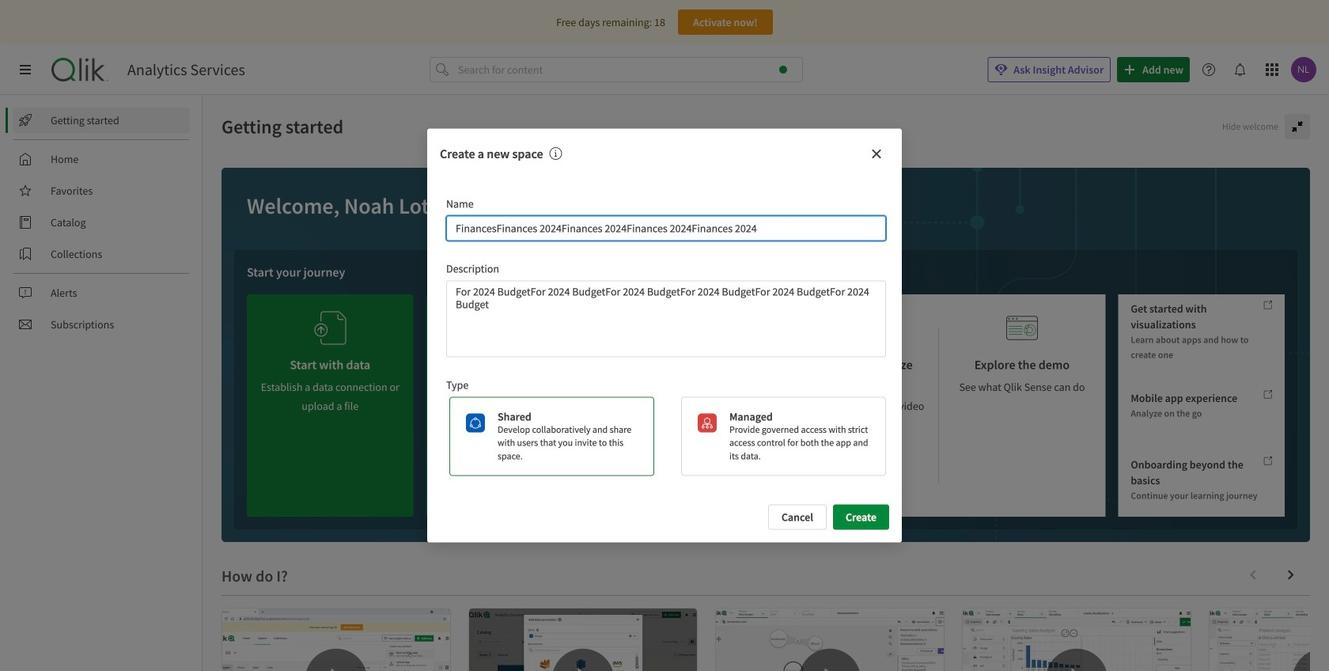 Task type: vqa. For each thing, say whether or not it's contained in the screenshot.
second Noah Lott icon from right
no



Task type: locate. For each thing, give the bounding box(es) containing it.
navigation pane element
[[0, 101, 202, 344]]

home badge image
[[780, 66, 788, 74]]

analytics services element
[[127, 60, 245, 79]]

explore the demo image
[[1007, 307, 1038, 349]]

option group
[[443, 397, 886, 476]]

close image
[[871, 147, 883, 160]]

dialog
[[427, 128, 902, 543]]

close sidebar menu image
[[19, 63, 32, 76]]

None text field
[[446, 216, 886, 241], [446, 280, 886, 357], [446, 216, 886, 241], [446, 280, 886, 357]]

main content
[[203, 95, 1330, 671]]



Task type: describe. For each thing, give the bounding box(es) containing it.
invite users image
[[494, 301, 526, 343]]

hide welcome image
[[1292, 120, 1304, 133]]



